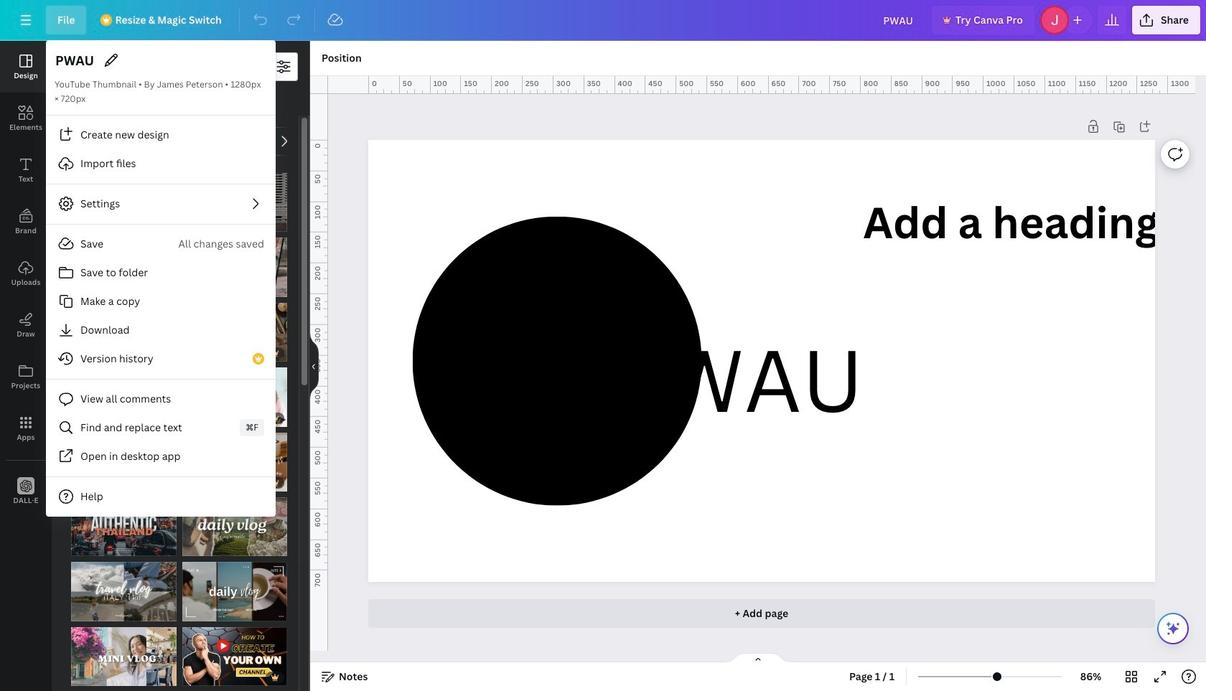 Task type: locate. For each thing, give the bounding box(es) containing it.
brown minimalist lifestyle daily vlog youtube thumbnail image
[[71, 173, 176, 232], [182, 563, 287, 622]]

brown black elegant aesthetic fashion vlog youtube thumbnail group
[[71, 433, 176, 492]]

brown minimalist lifestyle daily vlog youtube thumbnail image up marketing channel youtube thumbnail
[[182, 563, 287, 622]]

marketing channel youtube thumbnail image
[[182, 627, 287, 687]]

red colorful tips youtube thumbnail image
[[71, 303, 176, 362]]

Design title text field
[[55, 49, 96, 72]]

brown black elegant aesthetic fashion vlog youtube thumbnail image
[[71, 433, 176, 492]]

brown and white simple vlog youtube thumbnail image
[[182, 173, 287, 232]]

most attractive youtube thumbnail group
[[71, 368, 176, 427]]

orange yellow minimalist aesthetic a day in my life travel vlog youtube thumbnail image
[[71, 238, 176, 297]]

brown and white simple vlog youtube thumbnail group
[[182, 164, 287, 232]]

main menu bar
[[0, 0, 1206, 41]]

white simple mini vlog youtube thumbnail group
[[71, 619, 176, 687]]

big text how to youtube thumbnail group
[[182, 368, 287, 427]]

Design title text field
[[872, 6, 926, 34]]

show pages image
[[724, 653, 793, 664]]

dark grey minimalist photo travel youtube thumbnail image
[[71, 498, 176, 557]]

0 vertical spatial brown minimalist lifestyle daily vlog youtube thumbnail image
[[71, 173, 176, 232]]

brown minimalist lifestyle daily vlog youtube thumbnail group
[[182, 563, 287, 622]]

1 vertical spatial brown minimalist lifestyle daily vlog youtube thumbnail image
[[182, 563, 287, 622]]

brown minimalist lifestyle daily vlog youtube thumbnail image up orange yellow minimalist aesthetic a day in my life travel vlog youtube thumbnail
[[71, 173, 176, 232]]

brown white modern lifestyle vlog youtube thumbnail image
[[182, 303, 287, 362]]

0 horizontal spatial brown minimalist lifestyle daily vlog youtube thumbnail image
[[71, 173, 176, 232]]



Task type: vqa. For each thing, say whether or not it's contained in the screenshot.
'Fitness' within Fitness Service Website in Blue and Wh Website by Canva Creative Studio
no



Task type: describe. For each thing, give the bounding box(es) containing it.
white brown modern playful daily vlog youtube thumbnail image
[[182, 433, 287, 492]]

most attractive youtube thumbnail image
[[71, 368, 176, 427]]

1 horizontal spatial brown minimalist lifestyle daily vlog youtube thumbnail image
[[182, 563, 287, 622]]

Zoom button
[[1068, 666, 1114, 689]]

big text how to youtube thumbnail image
[[182, 368, 287, 427]]

green white minimalistic simple collage  daily vlog youtube thumbnail image
[[182, 498, 287, 557]]

Use 5+ words to describe... search field
[[100, 53, 269, 80]]

side panel tab list
[[0, 41, 52, 518]]

canva assistant image
[[1165, 620, 1182, 638]]

neutral minimalist travel vlog youtube thumbnail image
[[71, 563, 176, 622]]

neutral elegant minimalist daily vlog youtube thumbnail image
[[182, 238, 287, 297]]

brown white modern lifestyle vlog youtube thumbnail group
[[182, 303, 287, 362]]

marketing channel youtube thumbnail group
[[182, 619, 287, 687]]

white brown modern playful daily vlog youtube thumbnail group
[[182, 433, 287, 492]]

white simple mini vlog youtube thumbnail image
[[71, 627, 176, 687]]

neutral minimalist travel vlog youtube thumbnail group
[[71, 563, 176, 622]]

hide image
[[309, 332, 319, 401]]



